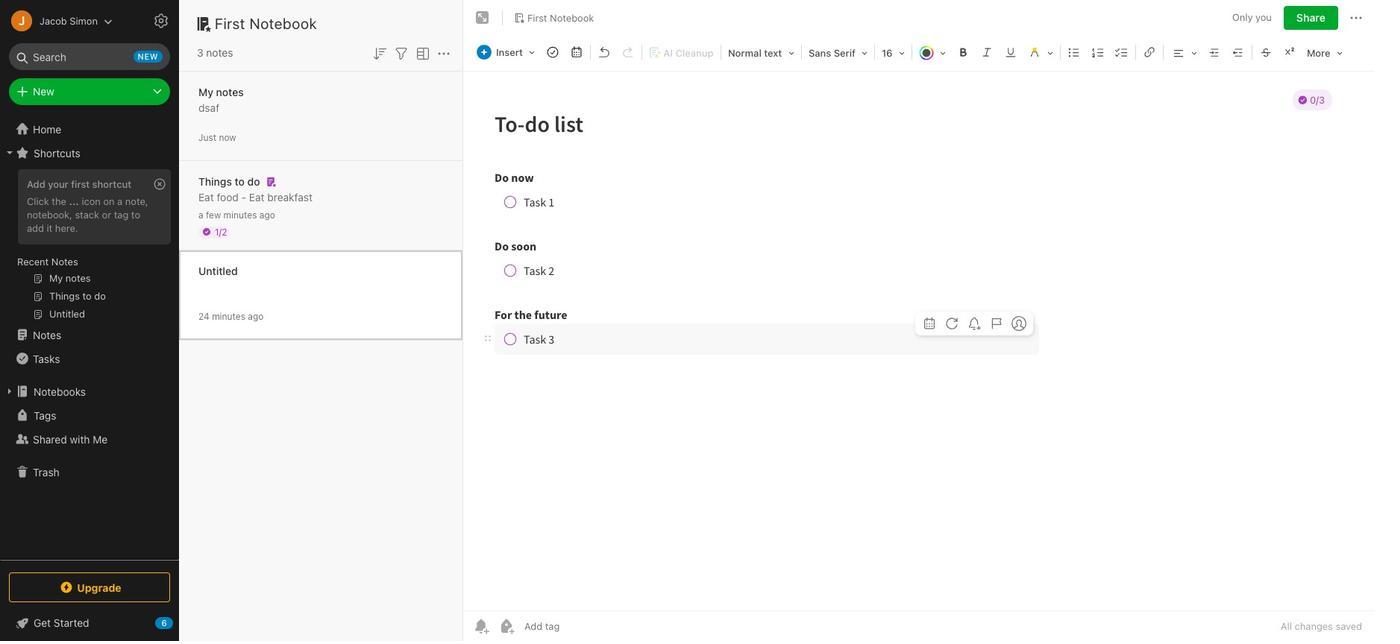 Task type: describe. For each thing, give the bounding box(es) containing it.
icon
[[82, 195, 101, 207]]

sans
[[809, 47, 831, 59]]

share
[[1297, 11, 1326, 24]]

Insert field
[[473, 42, 540, 63]]

undo image
[[594, 42, 615, 63]]

16
[[882, 47, 893, 59]]

me
[[93, 433, 108, 446]]

tags
[[34, 409, 56, 422]]

add tag image
[[498, 618, 516, 636]]

get started
[[34, 617, 89, 630]]

outdent image
[[1228, 42, 1249, 63]]

new
[[33, 85, 54, 98]]

notes for my notes dsaf
[[216, 85, 244, 98]]

0 horizontal spatial more actions field
[[435, 43, 453, 63]]

the
[[52, 195, 66, 207]]

notebooks link
[[0, 380, 178, 404]]

you
[[1256, 11, 1272, 23]]

24 minutes ago
[[198, 311, 264, 322]]

shortcuts
[[34, 147, 80, 159]]

Help and Learning task checklist field
[[0, 612, 179, 636]]

2 eat from the left
[[249, 191, 264, 203]]

3 notes
[[197, 46, 233, 59]]

just now
[[198, 132, 236, 143]]

bold image
[[953, 42, 974, 63]]

serif
[[834, 47, 856, 59]]

things
[[198, 175, 232, 188]]

a few minutes ago
[[198, 209, 275, 220]]

expand note image
[[474, 9, 492, 27]]

1 eat from the left
[[198, 191, 214, 203]]

recent notes
[[17, 256, 78, 268]]

first
[[71, 178, 90, 190]]

just
[[198, 132, 216, 143]]

first notebook button
[[509, 7, 599, 28]]

a inside icon on a note, notebook, stack or tag to add it here.
[[117, 195, 123, 207]]

jacob
[[40, 15, 67, 26]]

untitled
[[198, 264, 238, 277]]

a inside note list element
[[198, 209, 203, 220]]

bulleted list image
[[1064, 42, 1085, 63]]

more
[[1307, 47, 1331, 59]]

note window element
[[463, 0, 1374, 642]]

get
[[34, 617, 51, 630]]

Heading level field
[[723, 42, 800, 63]]

do
[[247, 175, 260, 188]]

settings image
[[152, 12, 170, 30]]

to inside note list element
[[235, 175, 245, 188]]

breakfast
[[267, 191, 313, 203]]

all changes saved
[[1281, 621, 1362, 633]]

Font family field
[[803, 42, 873, 63]]

add a reminder image
[[472, 618, 490, 636]]

1/2
[[215, 226, 227, 238]]

icon on a note, notebook, stack or tag to add it here.
[[27, 195, 148, 234]]

1 vertical spatial minutes
[[212, 311, 245, 322]]

food
[[217, 191, 239, 203]]

on
[[103, 195, 115, 207]]

Font color field
[[914, 42, 951, 63]]

add
[[27, 222, 44, 234]]

normal
[[728, 47, 762, 59]]

checklist image
[[1112, 42, 1132, 63]]

or
[[102, 209, 111, 221]]

0 vertical spatial minutes
[[224, 209, 257, 220]]

group containing add your first shortcut
[[0, 165, 178, 329]]

note list element
[[179, 0, 463, 642]]

tasks
[[33, 353, 60, 365]]

here.
[[55, 222, 78, 234]]

shared with me link
[[0, 427, 178, 451]]

only
[[1232, 11, 1253, 23]]

notes for 3 notes
[[206, 46, 233, 59]]

notes link
[[0, 323, 178, 347]]

Add filters field
[[392, 43, 410, 63]]

upgrade
[[77, 582, 121, 594]]

0 vertical spatial ago
[[259, 209, 275, 220]]

tree containing home
[[0, 117, 179, 560]]

my
[[198, 85, 213, 98]]

first notebook inside button
[[527, 12, 594, 24]]

now
[[219, 132, 236, 143]]

notebook inside first notebook button
[[550, 12, 594, 24]]

click
[[27, 195, 49, 207]]

click to collapse image
[[173, 614, 185, 632]]

it
[[47, 222, 52, 234]]

eat food - eat breakfast
[[198, 191, 313, 203]]

simon
[[70, 15, 98, 26]]

Font size field
[[877, 42, 910, 63]]

text
[[764, 47, 782, 59]]

Sort options field
[[371, 43, 389, 63]]

my notes dsaf
[[198, 85, 244, 114]]

home link
[[0, 117, 179, 141]]

notebooks
[[34, 385, 86, 398]]

Add tag field
[[523, 620, 635, 633]]

shared
[[33, 433, 67, 446]]

note,
[[125, 195, 148, 207]]

calendar event image
[[566, 42, 587, 63]]

Alignment field
[[1165, 42, 1203, 63]]

indent image
[[1204, 42, 1225, 63]]

numbered list image
[[1088, 42, 1109, 63]]

started
[[54, 617, 89, 630]]



Task type: locate. For each thing, give the bounding box(es) containing it.
upgrade button
[[9, 573, 170, 603]]

add filters image
[[392, 45, 410, 63]]

stack
[[75, 209, 99, 221]]

all
[[1281, 621, 1292, 633]]

first notebook up 3 notes at the top left
[[215, 15, 317, 32]]

insert
[[496, 46, 523, 58]]

1 horizontal spatial more actions image
[[1347, 9, 1365, 27]]

ago right 24
[[248, 311, 264, 322]]

strikethrough image
[[1256, 42, 1276, 63]]

recent
[[17, 256, 49, 268]]

0 horizontal spatial notebook
[[249, 15, 317, 32]]

first up 3 notes at the top left
[[215, 15, 245, 32]]

notebook inside note list element
[[249, 15, 317, 32]]

0 vertical spatial notes
[[51, 256, 78, 268]]

0 horizontal spatial a
[[117, 195, 123, 207]]

1 horizontal spatial first
[[527, 12, 547, 24]]

tags button
[[0, 404, 178, 427]]

new search field
[[19, 43, 163, 70]]

more actions image right view options field
[[435, 45, 453, 63]]

1 vertical spatial more actions field
[[435, 43, 453, 63]]

eat right -
[[249, 191, 264, 203]]

-
[[241, 191, 246, 203]]

group
[[0, 165, 178, 329]]

0 vertical spatial notes
[[206, 46, 233, 59]]

Highlight field
[[1023, 42, 1059, 63]]

first notebook up task image
[[527, 12, 594, 24]]

notes up tasks
[[33, 329, 61, 341]]

notes
[[206, 46, 233, 59], [216, 85, 244, 98]]

1 horizontal spatial more actions field
[[1347, 6, 1365, 30]]

minutes down -
[[224, 209, 257, 220]]

1 horizontal spatial to
[[235, 175, 245, 188]]

your
[[48, 178, 68, 190]]

0 horizontal spatial first
[[215, 15, 245, 32]]

tag
[[114, 209, 129, 221]]

first notebook
[[527, 12, 594, 24], [215, 15, 317, 32]]

normal text
[[728, 47, 782, 59]]

underline image
[[1000, 42, 1021, 63]]

more actions image inside note list element
[[435, 45, 453, 63]]

insert link image
[[1139, 42, 1160, 63]]

more actions image for leftmost more actions field
[[435, 45, 453, 63]]

notes inside group
[[51, 256, 78, 268]]

More actions field
[[1347, 6, 1365, 30], [435, 43, 453, 63]]

1 horizontal spatial first notebook
[[527, 12, 594, 24]]

notebook,
[[27, 209, 72, 221]]

a
[[117, 195, 123, 207], [198, 209, 203, 220]]

tasks button
[[0, 347, 178, 371]]

first up task image
[[527, 12, 547, 24]]

new
[[138, 51, 158, 61]]

minutes right 24
[[212, 311, 245, 322]]

to down note,
[[131, 209, 140, 221]]

first
[[527, 12, 547, 24], [215, 15, 245, 32]]

eat down things
[[198, 191, 214, 203]]

with
[[70, 433, 90, 446]]

...
[[69, 195, 79, 207]]

0 vertical spatial to
[[235, 175, 245, 188]]

minutes
[[224, 209, 257, 220], [212, 311, 245, 322]]

ago
[[259, 209, 275, 220], [248, 311, 264, 322]]

add your first shortcut
[[27, 178, 131, 190]]

Note Editor text field
[[463, 72, 1374, 611]]

first inside button
[[527, 12, 547, 24]]

3
[[197, 46, 203, 59]]

shortcuts button
[[0, 141, 178, 165]]

first inside note list element
[[215, 15, 245, 32]]

1 vertical spatial to
[[131, 209, 140, 221]]

new button
[[9, 78, 170, 105]]

a right on
[[117, 195, 123, 207]]

more actions field right share button
[[1347, 6, 1365, 30]]

1 vertical spatial ago
[[248, 311, 264, 322]]

Account field
[[0, 6, 113, 36]]

1 horizontal spatial eat
[[249, 191, 264, 203]]

0 vertical spatial more actions image
[[1347, 9, 1365, 27]]

share button
[[1284, 6, 1338, 30]]

few
[[206, 209, 221, 220]]

changes
[[1295, 621, 1333, 633]]

home
[[33, 123, 61, 135]]

ago down eat food - eat breakfast
[[259, 209, 275, 220]]

24
[[198, 311, 209, 322]]

more actions field right view options field
[[435, 43, 453, 63]]

only you
[[1232, 11, 1272, 23]]

first notebook inside note list element
[[215, 15, 317, 32]]

0 horizontal spatial more actions image
[[435, 45, 453, 63]]

1 horizontal spatial notebook
[[550, 12, 594, 24]]

0 vertical spatial a
[[117, 195, 123, 207]]

italic image
[[977, 42, 997, 63]]

View options field
[[410, 43, 432, 63]]

superscript image
[[1279, 42, 1300, 63]]

notes right recent
[[51, 256, 78, 268]]

notes
[[51, 256, 78, 268], [33, 329, 61, 341]]

notes right my
[[216, 85, 244, 98]]

to
[[235, 175, 245, 188], [131, 209, 140, 221]]

1 horizontal spatial a
[[198, 209, 203, 220]]

things to do
[[198, 175, 260, 188]]

more actions image right share button
[[1347, 9, 1365, 27]]

1 vertical spatial notes
[[216, 85, 244, 98]]

1 vertical spatial more actions image
[[435, 45, 453, 63]]

saved
[[1336, 621, 1362, 633]]

More field
[[1302, 42, 1348, 63]]

shortcut
[[92, 178, 131, 190]]

notes right 3
[[206, 46, 233, 59]]

0 horizontal spatial first notebook
[[215, 15, 317, 32]]

eat
[[198, 191, 214, 203], [249, 191, 264, 203]]

0 vertical spatial more actions field
[[1347, 6, 1365, 30]]

dsaf
[[198, 101, 219, 114]]

task image
[[542, 42, 563, 63]]

trash link
[[0, 460, 178, 484]]

notebook
[[550, 12, 594, 24], [249, 15, 317, 32]]

tree
[[0, 117, 179, 560]]

1 vertical spatial notes
[[33, 329, 61, 341]]

notes inside my notes dsaf
[[216, 85, 244, 98]]

6
[[161, 618, 167, 628]]

shared with me
[[33, 433, 108, 446]]

jacob simon
[[40, 15, 98, 26]]

more actions image for top more actions field
[[1347, 9, 1365, 27]]

click the ...
[[27, 195, 79, 207]]

expand notebooks image
[[4, 386, 16, 398]]

to inside icon on a note, notebook, stack or tag to add it here.
[[131, 209, 140, 221]]

to left do
[[235, 175, 245, 188]]

more actions image
[[1347, 9, 1365, 27], [435, 45, 453, 63]]

0 horizontal spatial eat
[[198, 191, 214, 203]]

a left few
[[198, 209, 203, 220]]

1 vertical spatial a
[[198, 209, 203, 220]]

trash
[[33, 466, 59, 479]]

0 horizontal spatial to
[[131, 209, 140, 221]]

add
[[27, 178, 45, 190]]

Search text field
[[19, 43, 160, 70]]

sans serif
[[809, 47, 856, 59]]



Task type: vqa. For each thing, say whether or not it's contained in the screenshot.
first
yes



